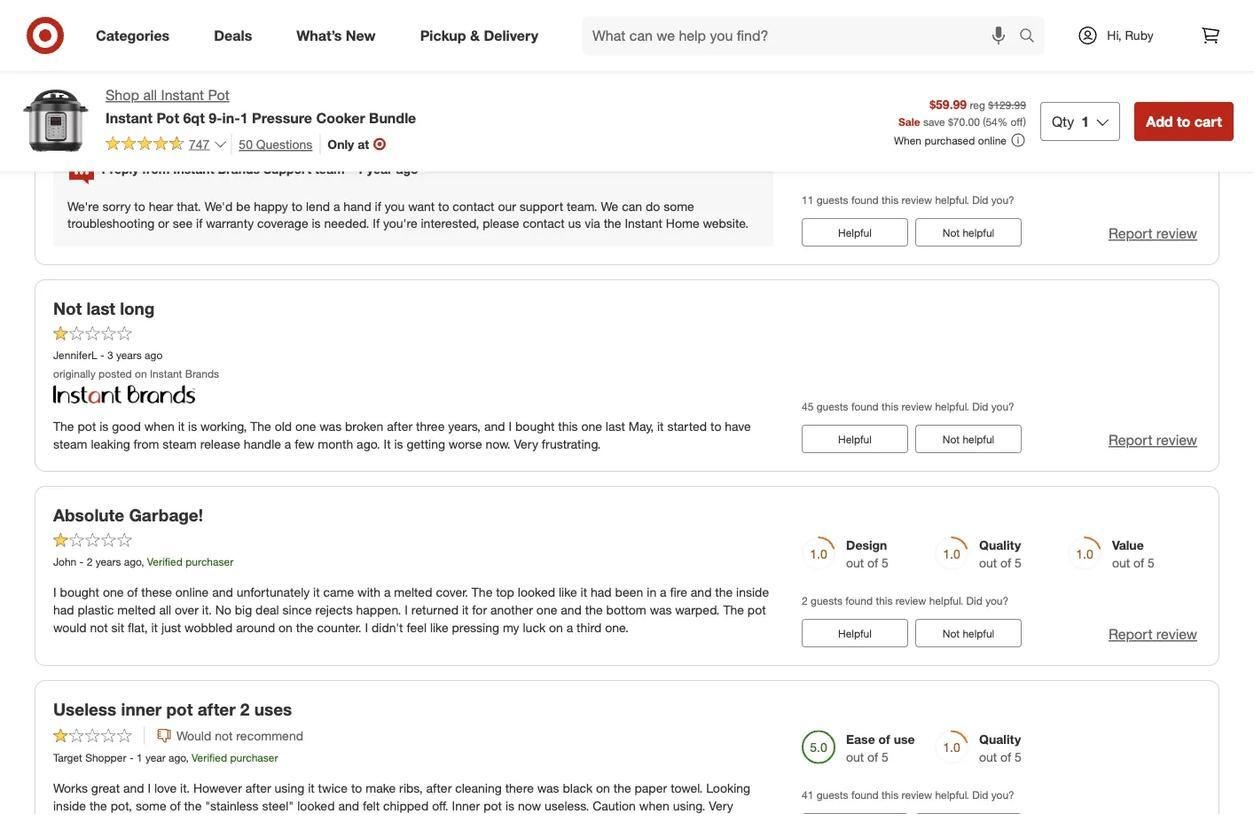 Task type: locate. For each thing, give the bounding box(es) containing it.
1 vertical spatial had
[[53, 603, 74, 618]]

3 helpful from the top
[[839, 627, 872, 641]]

report
[[1109, 226, 1153, 243], [1109, 432, 1153, 449], [1109, 626, 1153, 644]]

when inside the pot is good when it is working, the old one was broken after three years, and i bought this one last may, it started to have steam leaking from steam release handle a few month ago. it is getting worse now. very frustrating.
[[144, 419, 175, 435]]

instant right posted at the left top of page
[[150, 368, 182, 381]]

to right twice
[[351, 781, 362, 797]]

0 vertical spatial like
[[559, 585, 577, 601]]

bought inside the pot is good when it is working, the old one was broken after three years, and i bought this one last may, it started to have steam leaking from steam release handle a few month ago. it is getting worse now. very frustrating.
[[515, 419, 555, 435]]

0 vertical spatial pot
[[208, 87, 230, 104]]

some down love
[[136, 799, 166, 814]]

not up however
[[215, 729, 233, 744]]

on up the caution
[[596, 781, 610, 797]]

- right work in the left top of the page
[[124, 88, 128, 101]]

0 horizontal spatial inside
[[53, 799, 86, 814]]

works great and i love it. however after using it twice to make ribs, after cleaning there was black on the paper towel. looking inside the pot, some of the "stainless steel" looked and felt chipped off. inner pot is now useless. caution when using. ver
[[53, 781, 751, 815]]

2 vertical spatial quality
[[980, 732, 1022, 748]]

melted up returned
[[394, 585, 433, 601]]

inner
[[121, 700, 162, 720]]

1 vertical spatial helpful
[[963, 433, 995, 446]]

out inside design out of 5
[[846, 556, 864, 571]]

image of instant pot 6qt 9-in-1 pressure cooker bundle image
[[20, 85, 91, 156]]

3 not helpful from the top
[[943, 627, 995, 641]]

would not recommend for disappointed
[[177, 64, 303, 80]]

$59.99
[[930, 96, 967, 112]]

pot inside the works great and i love it. however after using it twice to make ribs, after cleaning there was black on the paper towel. looking inside the pot, some of the "stainless steel" looked and felt chipped off. inner pot is now useless. caution when using. ver
[[484, 799, 502, 814]]

0 vertical spatial year
[[140, 88, 160, 101]]

1 vertical spatial value
[[1113, 538, 1144, 554]]

found for 41
[[852, 789, 879, 802]]

looked
[[518, 585, 556, 601], [297, 799, 335, 814]]

0 vertical spatial report
[[1109, 226, 1153, 243]]

2 vertical spatial helpful button
[[802, 620, 909, 648]]

6qt
[[183, 109, 205, 126]]

all
[[143, 87, 157, 104], [159, 603, 171, 618]]

0 vertical spatial melted
[[394, 585, 433, 601]]

recommend for useless inner pot after 2 uses
[[236, 729, 303, 744]]

report review for disappointed
[[1109, 226, 1198, 243]]

0 vertical spatial ease
[[1113, 68, 1142, 84]]

returned
[[412, 603, 459, 618]]

1 vertical spatial not helpful button
[[916, 426, 1022, 454]]

would not recommend down deals link
[[177, 64, 303, 80]]

1 left turn
[[240, 109, 248, 126]]

on right posted at the left top of page
[[135, 368, 147, 381]]

helpful for absolute garbage!
[[839, 627, 872, 641]]

0 horizontal spatial last
[[86, 299, 115, 319]]

deals
[[214, 27, 252, 44]]

some
[[664, 199, 695, 214], [136, 799, 166, 814]]

1 vertical spatial like
[[430, 621, 449, 636]]

counter.
[[317, 621, 362, 636]]

would not recommend for useless inner pot after 2 uses
[[177, 729, 303, 744]]

1 horizontal spatial some
[[664, 199, 695, 214]]

was down 'in' at the bottom right of page
[[650, 603, 672, 618]]

3 not helpful button from the top
[[916, 620, 1022, 648]]

of inside value out of 5
[[1134, 556, 1145, 571]]

2 report review from the top
[[1109, 432, 1198, 449]]

work
[[98, 88, 121, 101]]

to inside add to cart button
[[1177, 113, 1191, 130]]

0 vertical spatial report review button
[[1109, 224, 1198, 245]]

another
[[491, 603, 533, 618]]

2 vertical spatial was
[[538, 781, 560, 797]]

is left working, on the left
[[188, 419, 197, 435]]

if
[[375, 199, 381, 214], [196, 216, 203, 232]]

0 vertical spatial all
[[143, 87, 157, 104]]

was
[[320, 419, 342, 435], [650, 603, 672, 618], [538, 781, 560, 797]]

is left now
[[506, 799, 515, 814]]

to inside the works great and i love it. however after using it twice to make ribs, after cleaning there was black on the paper towel. looking inside the pot, some of the "stainless steel" looked and felt chipped off. inner pot is now useless. caution when using. ver
[[351, 781, 362, 797]]

ease
[[1113, 68, 1142, 84], [846, 732, 875, 748]]

0 vertical spatial ease of use out of 5
[[1113, 68, 1181, 101]]

some inside we're sorry to hear that. we'd be happy to lend a hand if you want to contact our support team. we can do some troubleshooting or see if warranty coverage is needed. if you're interested, please contact us via the instant home website.
[[664, 199, 695, 214]]

0 horizontal spatial bought
[[60, 585, 99, 601]]

3 quality from the top
[[980, 732, 1022, 748]]

2 vertical spatial verified
[[192, 752, 227, 765]]

this inside the pot is good when it is working, the old one was broken after three years, and i bought this one last may, it started to have steam leaking from steam release handle a few month ago. it is getting worse now. very frustrating.
[[558, 419, 578, 435]]

what's
[[297, 27, 342, 44]]

2 quality out of 5 from the top
[[980, 538, 1022, 571]]

from
[[142, 161, 170, 177], [134, 437, 159, 453]]

What can we help you find? suggestions appear below search field
[[582, 16, 1024, 55]]

not down 11 guests found this review helpful. did you?
[[943, 226, 960, 240]]

contact
[[453, 199, 495, 214], [523, 216, 565, 232]]

and inside the pot is good when it is working, the old one was broken after three years, and i bought this one last may, it started to have steam leaking from steam release handle a few month ago. it is getting worse now. very frustrating.
[[484, 419, 505, 435]]

not helpful button
[[916, 219, 1022, 247], [916, 426, 1022, 454], [916, 620, 1022, 648]]

1 helpful from the top
[[963, 226, 995, 240]]

1 vertical spatial last
[[606, 419, 625, 435]]

1 report review button from the top
[[1109, 224, 1198, 245]]

0 vertical spatial inside
[[737, 585, 769, 601]]

in
[[647, 585, 657, 601]]

purchaser up 'in-'
[[224, 88, 272, 101]]

found down design out of 5
[[846, 595, 873, 608]]

pot right warped.
[[748, 603, 766, 618]]

, up third time about to use and it didn't turn on anymore
[[180, 88, 183, 101]]

helpful down 11 guests found this review helpful. did you?
[[839, 226, 872, 240]]

1 vertical spatial ,
[[141, 556, 144, 569]]

new
[[346, 27, 376, 44]]

3 report from the top
[[1109, 626, 1153, 644]]

found for 11
[[852, 194, 879, 207]]

and up no
[[212, 585, 233, 601]]

using.
[[673, 799, 706, 814]]

1 vertical spatial years
[[96, 556, 121, 569]]

0 horizontal spatial looked
[[297, 799, 335, 814]]

year down at
[[367, 161, 393, 177]]

1 vertical spatial from
[[134, 437, 159, 453]]

not helpful down 11 guests found this review helpful. did you?
[[943, 226, 995, 240]]

guests for 11
[[817, 194, 849, 207]]

1 vertical spatial would not recommend
[[177, 729, 303, 744]]

looked down twice
[[297, 799, 335, 814]]

helpful. for 45 guests found this review helpful. did you?
[[936, 401, 970, 414]]

not
[[943, 226, 960, 240], [53, 299, 82, 319], [943, 433, 960, 446], [943, 627, 960, 641]]

1 horizontal spatial 2
[[240, 700, 250, 720]]

melted
[[394, 585, 433, 601], [117, 603, 156, 618]]

1 vertical spatial when
[[640, 799, 670, 814]]

2 vertical spatial report
[[1109, 626, 1153, 644]]

a
[[334, 199, 340, 214], [285, 437, 291, 453], [384, 585, 391, 601], [660, 585, 667, 601], [567, 621, 573, 636]]

0 vertical spatial not helpful
[[943, 226, 995, 240]]

1 report from the top
[[1109, 226, 1153, 243]]

1 recommend from the top
[[236, 64, 303, 80]]

the
[[604, 216, 622, 232], [715, 585, 733, 601], [585, 603, 603, 618], [296, 621, 314, 636], [614, 781, 631, 797], [90, 799, 107, 814], [184, 799, 202, 814]]

this down when
[[882, 194, 899, 207]]

do
[[646, 199, 660, 214]]

1 horizontal spatial when
[[640, 799, 670, 814]]

3 report review from the top
[[1109, 626, 1198, 644]]

2 report review button from the top
[[1109, 431, 1198, 451]]

1 report review from the top
[[1109, 226, 1198, 243]]

, down the useless inner pot after 2 uses
[[186, 752, 189, 765]]

1 horizontal spatial looked
[[518, 585, 556, 601]]

of inside i bought one of these online and unfortunately it came with a melted cover. the top looked like it had been in a fire and the inside had plastic melted all over it. no big deal since rejects happen. i returned it for another one and the bottom was warped. the pot would not sit flat, it just wobbled around on the counter. i didn't feel like pressing my luck on a third one.
[[127, 585, 138, 601]]

is
[[312, 216, 321, 232], [100, 419, 109, 435], [188, 419, 197, 435], [394, 437, 403, 453], [506, 799, 515, 814]]

verified up however
[[192, 752, 227, 765]]

i left the didn't
[[365, 621, 368, 636]]

ruby
[[1126, 28, 1154, 43]]

recommend up the shop all instant pot instant pot 6qt 9-in-1 pressure cooker bundle
[[236, 64, 303, 80]]

1 horizontal spatial last
[[606, 419, 625, 435]]

1 helpful button from the top
[[802, 219, 909, 247]]

not up jenniferl
[[53, 299, 82, 319]]

&
[[470, 27, 480, 44]]

questions
[[256, 136, 313, 152]]

0 horizontal spatial online
[[175, 585, 209, 601]]

shop
[[106, 87, 139, 104]]

would not recommend
[[177, 64, 303, 80], [177, 729, 303, 744]]

the down we
[[604, 216, 622, 232]]

-
[[124, 88, 128, 101], [348, 161, 353, 177], [100, 349, 104, 362], [80, 556, 84, 569], [129, 752, 134, 765]]

1 vertical spatial some
[[136, 799, 166, 814]]

helpful for disappointed
[[963, 226, 995, 240]]

brands for on
[[185, 368, 219, 381]]

see
[[173, 216, 193, 232]]

value
[[846, 68, 878, 84], [1113, 538, 1144, 554]]

value for value out of 5
[[1113, 538, 1144, 554]]

insta
[[53, 88, 76, 101]]

recommend for disappointed
[[236, 64, 303, 80]]

when
[[144, 419, 175, 435], [640, 799, 670, 814]]

0 vertical spatial it.
[[202, 603, 212, 618]]

1 horizontal spatial like
[[559, 585, 577, 601]]

from down good
[[134, 437, 159, 453]]

1 vertical spatial recommend
[[236, 729, 303, 744]]

2 would from the top
[[177, 729, 211, 744]]

helpful. for 2 guests found this review helpful. did you?
[[930, 595, 964, 608]]

0 vertical spatial looked
[[518, 585, 556, 601]]

1 horizontal spatial had
[[591, 585, 612, 601]]

when inside the works great and i love it. however after using it twice to make ribs, after cleaning there was black on the paper towel. looking inside the pot, some of the "stainless steel" looked and felt chipped off. inner pot is now useless. caution when using. ver
[[640, 799, 670, 814]]

and up warped.
[[691, 585, 712, 601]]

turn
[[254, 117, 276, 132]]

1 would not recommend from the top
[[177, 64, 303, 80]]

not down deals
[[215, 64, 233, 80]]

0 horizontal spatial was
[[320, 419, 342, 435]]

the up the third
[[585, 603, 603, 618]]

would not recommend down uses
[[177, 729, 303, 744]]

2 vertical spatial helpful
[[963, 627, 995, 641]]

is inside the works great and i love it. however after using it twice to make ribs, after cleaning there was black on the paper towel. looking inside the pot, some of the "stainless steel" looked and felt chipped off. inner pot is now useless. caution when using. ver
[[506, 799, 515, 814]]

1 vertical spatial 2
[[802, 595, 808, 608]]

looked inside i bought one of these online and unfortunately it came with a melted cover. the top looked like it had been in a fire and the inside had plastic melted all over it. no big deal since rejects happen. i returned it for another one and the bottom was warped. the pot would not sit flat, it just wobbled around on the counter. i didn't feel like pressing my luck on a third one.
[[518, 585, 556, 601]]

contact up interested,
[[453, 199, 495, 214]]

one.
[[605, 621, 629, 636]]

some up 'home'
[[664, 199, 695, 214]]

2 helpful from the top
[[839, 433, 872, 446]]

report for disappointed
[[1109, 226, 1153, 243]]

steam left the leaking
[[53, 437, 87, 453]]

quality for useless inner pot after 2 uses
[[980, 732, 1022, 748]]

long
[[120, 299, 155, 319]]

of inside easy to clean out of 5
[[1001, 86, 1012, 101]]

41 guests found this review helpful. did you?
[[802, 789, 1015, 802]]

0 vertical spatial would
[[177, 64, 211, 80]]

pot inside i bought one of these online and unfortunately it came with a melted cover. the top looked like it had been in a fire and the inside had plastic melted all over it. no big deal since rejects happen. i returned it for another one and the bottom was warped. the pot would not sit flat, it just wobbled around on the counter. i didn't feel like pressing my luck on a third one.
[[748, 603, 766, 618]]

is inside we're sorry to hear that. we'd be happy to lend a hand if you want to contact our support team. we can do some troubleshooting or see if warranty coverage is needed. if you're interested, please contact us via the instant home website.
[[312, 216, 321, 232]]

2 horizontal spatial ,
[[186, 752, 189, 765]]

quality
[[980, 125, 1022, 140], [980, 538, 1022, 554], [980, 732, 1022, 748]]

2 vertical spatial quality out of 5
[[980, 732, 1022, 765]]

- right shopper
[[129, 752, 134, 765]]

on inside the works great and i love it. however after using it twice to make ribs, after cleaning there was black on the paper towel. looking inside the pot, some of the "stainless steel" looked and felt chipped off. inner pot is now useless. caution when using. ver
[[596, 781, 610, 797]]

off.
[[432, 799, 449, 814]]

instant down do
[[625, 216, 663, 232]]

the down originally
[[53, 419, 74, 435]]

1 helpful from the top
[[839, 226, 872, 240]]

ease up 41 guests found this review helpful. did you?
[[846, 732, 875, 748]]

3 helpful from the top
[[963, 627, 995, 641]]

from inside the pot is good when it is working, the old one was broken after three years, and i bought this one last may, it started to have steam leaking from steam release handle a few month ago. it is getting worse now. very frustrating.
[[134, 437, 159, 453]]

ago up you
[[396, 161, 418, 177]]

hand
[[344, 199, 372, 214]]

helpful button down 45
[[802, 426, 909, 454]]

the inside we're sorry to hear that. we'd be happy to lend a hand if you want to contact our support team. we can do some troubleshooting or see if warranty coverage is needed. if you're interested, please contact us via the instant home website.
[[604, 216, 622, 232]]

1 vertical spatial looked
[[297, 799, 335, 814]]

i up "feel"
[[405, 603, 408, 618]]

about
[[112, 117, 145, 132]]

online up over
[[175, 585, 209, 601]]

found right 45
[[852, 401, 879, 414]]

not helpful button down 11 guests found this review helpful. did you?
[[916, 219, 1022, 247]]

2 vertical spatial report review
[[1109, 626, 1198, 644]]

1 vertical spatial it.
[[180, 781, 190, 797]]

years for 3
[[116, 349, 142, 362]]

on
[[280, 117, 294, 132], [135, 368, 147, 381], [279, 621, 293, 636], [549, 621, 563, 636], [596, 781, 610, 797]]

"stainless
[[205, 799, 259, 814]]

0 horizontal spatial steam
[[53, 437, 87, 453]]

verified up 6qt
[[186, 88, 222, 101]]

to up interested,
[[438, 199, 449, 214]]

2 would not recommend from the top
[[177, 729, 303, 744]]

0 vertical spatial bought
[[515, 419, 555, 435]]

0 vertical spatial brands
[[218, 161, 260, 177]]

1 vertical spatial quality out of 5
[[980, 538, 1022, 571]]

1 vertical spatial if
[[196, 216, 203, 232]]

use
[[1160, 68, 1181, 84], [162, 117, 182, 132], [894, 732, 915, 748]]

0 vertical spatial years
[[116, 349, 142, 362]]

lend
[[306, 199, 330, 214]]

you? for 45 guests found this review helpful. did you?
[[992, 401, 1015, 414]]

guests for 41
[[817, 789, 849, 802]]

did for 45 guests found this review helpful. did you?
[[973, 401, 989, 414]]

verified up these
[[147, 556, 183, 569]]

- right team
[[348, 161, 353, 177]]

1 vertical spatial brands
[[185, 368, 219, 381]]

guests for 45
[[817, 401, 849, 414]]

like down returned
[[430, 621, 449, 636]]

report for absolute garbage!
[[1109, 626, 1153, 644]]

0 vertical spatial was
[[320, 419, 342, 435]]

0 vertical spatial contact
[[453, 199, 495, 214]]

would up insta not work - 1 year ago , verified purchaser
[[177, 64, 211, 80]]

1 horizontal spatial use
[[894, 732, 915, 748]]

year
[[140, 88, 160, 101], [367, 161, 393, 177], [145, 752, 166, 765]]

0 vertical spatial had
[[591, 585, 612, 601]]

3 quality out of 5 from the top
[[980, 732, 1022, 765]]

1 would from the top
[[177, 64, 211, 80]]

all right shop
[[143, 87, 157, 104]]

pot up 9-
[[208, 87, 230, 104]]

it
[[210, 117, 217, 132], [178, 419, 185, 435], [657, 419, 664, 435], [313, 585, 320, 601], [581, 585, 588, 601], [462, 603, 469, 618], [151, 621, 158, 636], [308, 781, 315, 797]]

2 horizontal spatial was
[[650, 603, 672, 618]]

0 horizontal spatial it.
[[180, 781, 190, 797]]

brands up working, on the left
[[185, 368, 219, 381]]

1 vertical spatial quality
[[980, 538, 1022, 554]]

black
[[563, 781, 593, 797]]

looked inside the works great and i love it. however after using it twice to make ribs, after cleaning there was black on the paper towel. looking inside the pot, some of the "stainless steel" looked and felt chipped off. inner pot is now useless. caution when using. ver
[[297, 799, 335, 814]]

pot inside the pot is good when it is working, the old one was broken after three years, and i bought this one last may, it started to have steam leaking from steam release handle a few month ago. it is getting worse now. very frustrating.
[[78, 419, 96, 435]]

you? for 41 guests found this review helpful. did you?
[[992, 789, 1015, 802]]

found right "11"
[[852, 194, 879, 207]]

pressing
[[452, 621, 500, 636]]

this for 41
[[882, 789, 899, 802]]

i left love
[[148, 781, 151, 797]]

2 not helpful button from the top
[[916, 426, 1022, 454]]

2 quality from the top
[[980, 538, 1022, 554]]

all inside i bought one of these online and unfortunately it came with a melted cover. the top looked like it had been in a fire and the inside had plastic melted all over it. no big deal since rejects happen. i returned it for another one and the bottom was warped. the pot would not sit flat, it just wobbled around on the counter. i didn't feel like pressing my luck on a third one.
[[159, 603, 171, 618]]

cart
[[1195, 113, 1223, 130]]

not helpful
[[943, 226, 995, 240], [943, 433, 995, 446], [943, 627, 995, 641]]

years right john
[[96, 556, 121, 569]]

1 not helpful from the top
[[943, 226, 995, 240]]

quality for absolute garbage!
[[980, 538, 1022, 554]]

after left uses
[[198, 700, 236, 720]]

helpful. for 11 guests found this review helpful. did you?
[[936, 194, 970, 207]]

ease down hi, ruby
[[1113, 68, 1142, 84]]

0 horizontal spatial all
[[143, 87, 157, 104]]

0 vertical spatial value
[[846, 68, 878, 84]]

2 vertical spatial use
[[894, 732, 915, 748]]

bought up very
[[515, 419, 555, 435]]

no
[[215, 603, 231, 618]]

steam left release
[[163, 437, 197, 453]]

coverage
[[257, 216, 308, 232]]

use up 747 link
[[162, 117, 182, 132]]

0 horizontal spatial ease
[[846, 732, 875, 748]]

1 horizontal spatial was
[[538, 781, 560, 797]]

0 horizontal spatial ,
[[141, 556, 144, 569]]

was up the useless.
[[538, 781, 560, 797]]

3 helpful button from the top
[[802, 620, 909, 648]]

2 vertical spatial not helpful button
[[916, 620, 1022, 648]]

0 vertical spatial helpful button
[[802, 219, 909, 247]]

use up add
[[1160, 68, 1181, 84]]

inside inside i bought one of these online and unfortunately it came with a melted cover. the top looked like it had been in a fire and the inside had plastic melted all over it. no big deal since rejects happen. i returned it for another one and the bottom was warped. the pot would not sit flat, it just wobbled around on the counter. i didn't feel like pressing my luck on a third one.
[[737, 585, 769, 601]]

of inside the works great and i love it. however after using it twice to make ribs, after cleaning there was black on the paper towel. looking inside the pot, some of the "stainless steel" looked and felt chipped off. inner pot is now useless. caution when using. ver
[[170, 799, 181, 814]]

hi, ruby
[[1108, 28, 1154, 43]]

third
[[53, 117, 81, 132]]

this up 'frustrating.'
[[558, 419, 578, 435]]

one
[[295, 419, 316, 435], [582, 419, 602, 435], [103, 585, 124, 601], [537, 603, 558, 618]]

to right easy
[[1011, 68, 1023, 84]]

inside
[[737, 585, 769, 601], [53, 799, 86, 814]]

like
[[559, 585, 577, 601], [430, 621, 449, 636]]

2 horizontal spatial use
[[1160, 68, 1181, 84]]

purchased
[[925, 133, 976, 147]]

would for disappointed
[[177, 64, 211, 80]]

hear
[[149, 199, 173, 214]]

1 vertical spatial verified
[[147, 556, 183, 569]]

month
[[318, 437, 353, 453]]

year up love
[[145, 752, 166, 765]]

brands for from
[[218, 161, 260, 177]]

contact down "support"
[[523, 216, 565, 232]]

1 not helpful button from the top
[[916, 219, 1022, 247]]

not right insta
[[79, 88, 95, 101]]

is right it
[[394, 437, 403, 453]]

5 inside design out of 5
[[882, 556, 889, 571]]

2 vertical spatial 2
[[240, 700, 250, 720]]

0 vertical spatial quality
[[980, 125, 1022, 140]]

had left been at the bottom of page
[[591, 585, 612, 601]]

it.
[[202, 603, 212, 618], [180, 781, 190, 797]]

over
[[175, 603, 199, 618]]

0 horizontal spatial use
[[162, 117, 182, 132]]

0 vertical spatial helpful
[[839, 226, 872, 240]]

to left "hear"
[[134, 199, 145, 214]]

warranty
[[206, 216, 254, 232]]

save
[[924, 115, 945, 128]]

value inside value out of 5
[[1113, 538, 1144, 554]]

2 recommend from the top
[[236, 729, 303, 744]]

bought inside i bought one of these online and unfortunately it came with a melted cover. the top looked like it had been in a fire and the inside had plastic melted all over it. no big deal since rejects happen. i returned it for another one and the bottom was warped. the pot would not sit flat, it just wobbled around on the counter. i didn't feel like pressing my luck on a third one.
[[60, 585, 99, 601]]

found right 41
[[852, 789, 879, 802]]

0 horizontal spatial ease of use out of 5
[[846, 732, 915, 765]]

third
[[577, 621, 602, 636]]

1 left reply
[[99, 161, 106, 177]]

rejects
[[316, 603, 353, 618]]

to left lend
[[292, 199, 303, 214]]

a inside we're sorry to hear that. we'd be happy to lend a hand if you want to contact our support team. we can do some troubleshooting or see if warranty coverage is needed. if you're interested, please contact us via the instant home website.
[[334, 199, 340, 214]]

is down lend
[[312, 216, 321, 232]]

1 steam from the left
[[53, 437, 87, 453]]

1 horizontal spatial inside
[[737, 585, 769, 601]]

years for 2
[[96, 556, 121, 569]]

sit
[[111, 621, 124, 636]]

design
[[846, 538, 888, 554]]

it left twice
[[308, 781, 315, 797]]

hi,
[[1108, 28, 1122, 43]]

review
[[902, 194, 933, 207], [1157, 226, 1198, 243], [902, 401, 933, 414], [1157, 432, 1198, 449], [896, 595, 927, 608], [1157, 626, 1198, 644], [902, 789, 933, 802]]

helpful button down "11"
[[802, 219, 909, 247]]

now.
[[486, 437, 511, 453]]

support
[[264, 161, 312, 177]]

looked up another
[[518, 585, 556, 601]]

1 horizontal spatial ease of use out of 5
[[1113, 68, 1181, 101]]

recommend down uses
[[236, 729, 303, 744]]

towel.
[[671, 781, 703, 797]]

on right luck
[[549, 621, 563, 636]]

not for 2 guests found this review helpful. did you?
[[943, 627, 960, 641]]

helpful down the '45 guests found this review helpful. did you?'
[[839, 433, 872, 446]]

3 report review button from the top
[[1109, 625, 1198, 645]]

last left long
[[86, 299, 115, 319]]

bought
[[515, 419, 555, 435], [60, 585, 99, 601]]

years,
[[448, 419, 481, 435]]

deals link
[[199, 16, 274, 55]]



Task type: vqa. For each thing, say whether or not it's contained in the screenshot.
Skippy Chunky Peanut Butter - 40Oz, 1 Of 16 image
no



Task type: describe. For each thing, give the bounding box(es) containing it.
70.00
[[954, 115, 980, 128]]

chipped
[[383, 799, 429, 814]]

wobbled
[[185, 621, 233, 636]]

found for 45
[[852, 401, 879, 414]]

it inside the works great and i love it. however after using it twice to make ribs, after cleaning there was black on the paper towel. looking inside the pot, some of the "stainless steel" looked and felt chipped off. inner pot is now useless. caution when using. ver
[[308, 781, 315, 797]]

1 right shopper
[[137, 752, 142, 765]]

we're
[[67, 199, 99, 214]]

pickup & delivery link
[[405, 16, 561, 55]]

the down great
[[90, 799, 107, 814]]

instant down shop
[[106, 109, 153, 126]]

pickup
[[420, 27, 466, 44]]

not for 11 guests found this review helpful. did you?
[[943, 226, 960, 240]]

0 vertical spatial purchaser
[[224, 88, 272, 101]]

not helpful button for absolute garbage!
[[916, 620, 1022, 648]]

one up plastic
[[103, 585, 124, 601]]

1 quality out of 5 from the top
[[980, 125, 1022, 158]]

works
[[53, 781, 88, 797]]

helpful for disappointed
[[839, 226, 872, 240]]

fire
[[670, 585, 688, 601]]

0 vertical spatial verified
[[186, 88, 222, 101]]

not helpful button for disappointed
[[916, 219, 1022, 247]]

not inside i bought one of these online and unfortunately it came with a melted cover. the top looked like it had been in a fire and the inside had plastic melted all over it. no big deal since rejects happen. i returned it for another one and the bottom was warped. the pot would not sit flat, it just wobbled around on the counter. i didn't feel like pressing my luck on a third one.
[[90, 621, 108, 636]]

2 horizontal spatial 2
[[802, 595, 808, 608]]

would for useless inner pot after 2 uses
[[177, 729, 211, 744]]

not helpful for disappointed
[[943, 226, 995, 240]]

0 horizontal spatial pot
[[157, 109, 179, 126]]

the up the caution
[[614, 781, 631, 797]]

the up warped.
[[715, 585, 733, 601]]

few
[[295, 437, 314, 453]]

what's new
[[297, 27, 376, 44]]

needed.
[[324, 216, 369, 232]]

delivery
[[484, 27, 539, 44]]

ago up third time about to use and it didn't turn on anymore
[[163, 88, 180, 101]]

online inside i bought one of these online and unfortunately it came with a melted cover. the top looked like it had been in a fire and the inside had plastic melted all over it. no big deal since rejects happen. i returned it for another one and the bottom was warped. the pot would not sit flat, it just wobbled around on the counter. i didn't feel like pressing my luck on a third one.
[[175, 585, 209, 601]]

and up 747
[[186, 117, 207, 132]]

helpful button for absolute garbage!
[[802, 620, 909, 648]]

report review for absolute garbage!
[[1109, 626, 1198, 644]]

the down since
[[296, 621, 314, 636]]

it. inside the works great and i love it. however after using it twice to make ribs, after cleaning there was black on the paper towel. looking inside the pot, some of the "stainless steel" looked and felt chipped off. inner pot is now useless. caution when using. ver
[[180, 781, 190, 797]]

easy to clean out of 5
[[980, 68, 1059, 101]]

ago up love
[[169, 752, 186, 765]]

three
[[416, 419, 445, 435]]

it left came
[[313, 585, 320, 601]]

was inside the works great and i love it. however after using it twice to make ribs, after cleaning there was black on the paper towel. looking inside the pot, some of the "stainless steel" looked and felt chipped off. inner pot is now useless. caution when using. ver
[[538, 781, 560, 797]]

and up pot,
[[123, 781, 144, 797]]

useless
[[53, 700, 116, 720]]

posted
[[99, 368, 132, 381]]

after up steel"
[[246, 781, 271, 797]]

ago.
[[357, 437, 380, 453]]

1 vertical spatial ease of use out of 5
[[846, 732, 915, 765]]

helpful for absolute garbage!
[[963, 627, 995, 641]]

it up the third
[[581, 585, 588, 601]]

instant up 6qt
[[161, 87, 204, 104]]

our
[[498, 199, 516, 214]]

is up the leaking
[[100, 419, 109, 435]]

and left felt
[[338, 799, 359, 814]]

0 vertical spatial from
[[142, 161, 170, 177]]

came
[[323, 585, 354, 601]]

handle
[[244, 437, 281, 453]]

via
[[585, 216, 601, 232]]

after up off.
[[426, 781, 452, 797]]

jenniferl
[[53, 349, 97, 362]]

disappointed
[[53, 35, 160, 56]]

guests for 2
[[811, 595, 843, 608]]

the pot is good when it is working, the old one was broken after three years, and i bought this one last may, it started to have steam leaking from steam release handle a few month ago. it is getting worse now. very frustrating.
[[53, 419, 751, 453]]

0 vertical spatial online
[[979, 133, 1007, 147]]

only at
[[328, 136, 369, 152]]

was inside the pot is good when it is working, the old one was broken after three years, and i bought this one last may, it started to have steam leaking from steam release handle a few month ago. it is getting worse now. very frustrating.
[[320, 419, 342, 435]]

quality out of 5 for absolute garbage!
[[980, 538, 1022, 571]]

1 down at
[[357, 161, 364, 177]]

2 vertical spatial year
[[145, 752, 166, 765]]

useless.
[[545, 799, 590, 814]]

add to cart
[[1147, 113, 1223, 130]]

one up luck
[[537, 603, 558, 618]]

the down however
[[184, 799, 202, 814]]

1 right qty
[[1082, 113, 1090, 130]]

2 guests found this review helpful. did you?
[[802, 595, 1009, 608]]

to inside easy to clean out of 5
[[1011, 68, 1023, 84]]

747 link
[[106, 134, 227, 156]]

found for 2
[[846, 595, 873, 608]]

1 vertical spatial year
[[367, 161, 393, 177]]

just
[[161, 621, 181, 636]]

it left for
[[462, 603, 469, 618]]

i down john
[[53, 585, 56, 601]]

i inside the pot is good when it is working, the old one was broken after three years, and i bought this one last may, it started to have steam leaking from steam release handle a few month ago. it is getting worse now. very frustrating.
[[509, 419, 512, 435]]

to inside the pot is good when it is working, the old one was broken after three years, and i bought this one last may, it started to have steam leaking from steam release handle a few month ago. it is getting worse now. very frustrating.
[[711, 419, 722, 435]]

working,
[[201, 419, 247, 435]]

0 horizontal spatial contact
[[453, 199, 495, 214]]

my
[[503, 621, 520, 636]]

not helpful for absolute garbage!
[[943, 627, 995, 641]]

11 guests found this review helpful. did you?
[[802, 194, 1015, 207]]

make
[[366, 781, 396, 797]]

2 vertical spatial purchaser
[[230, 752, 278, 765]]

reply
[[110, 161, 139, 177]]

love
[[154, 781, 177, 797]]

0 horizontal spatial if
[[196, 216, 203, 232]]

you? for 2 guests found this review helpful. did you?
[[986, 595, 1009, 608]]

categories link
[[81, 16, 192, 55]]

qty 1
[[1052, 113, 1090, 130]]

luck
[[523, 621, 546, 636]]

did for 2 guests found this review helpful. did you?
[[967, 595, 983, 608]]

there
[[505, 781, 534, 797]]

2 report from the top
[[1109, 432, 1153, 449]]

1 horizontal spatial pot
[[208, 87, 230, 104]]

1 right work in the left top of the page
[[131, 88, 137, 101]]

please
[[483, 216, 520, 232]]

helpful. for 41 guests found this review helpful. did you?
[[936, 789, 970, 802]]

not for 45 guests found this review helpful. did you?
[[943, 433, 960, 446]]

1 horizontal spatial contact
[[523, 216, 565, 232]]

the up for
[[472, 585, 493, 601]]

didn't
[[372, 621, 403, 636]]

2 helpful from the top
[[963, 433, 995, 446]]

out inside easy to clean out of 5
[[980, 86, 998, 101]]

for
[[472, 603, 487, 618]]

ago down absolute garbage!
[[124, 556, 141, 569]]

0 vertical spatial ,
[[180, 88, 183, 101]]

a inside the pot is good when it is working, the old one was broken after three years, and i bought this one last may, it started to have steam leaking from steam release handle a few month ago. it is getting worse now. very frustrating.
[[285, 437, 291, 453]]

0 horizontal spatial melted
[[117, 603, 156, 618]]

insta not work - 1 year ago , verified purchaser
[[53, 88, 272, 101]]

instant down 747
[[173, 161, 214, 177]]

it right may,
[[657, 419, 664, 435]]

it. inside i bought one of these online and unfortunately it came with a melted cover. the top looked like it had been in a fire and the inside had plastic melted all over it. no big deal since rejects happen. i returned it for another one and the bottom was warped. the pot would not sit flat, it just wobbled around on the counter. i didn't feel like pressing my luck on a third one.
[[202, 603, 212, 618]]

2 helpful button from the top
[[802, 426, 909, 454]]

the right warped.
[[724, 603, 744, 618]]

50 questions link
[[231, 134, 313, 154]]

- left 3 at the top
[[100, 349, 104, 362]]

9-
[[209, 109, 222, 126]]

not last long
[[53, 299, 155, 319]]

of inside design out of 5
[[868, 556, 879, 571]]

now
[[518, 799, 541, 814]]

report review button for disappointed
[[1109, 224, 1198, 245]]

41
[[802, 789, 814, 802]]

quality out of 5 for useless inner pot after 2 uses
[[980, 732, 1022, 765]]

)
[[1024, 115, 1027, 128]]

one up 'frustrating.'
[[582, 419, 602, 435]]

instant inside we're sorry to hear that. we'd be happy to lend a hand if you want to contact our support team. we can do some troubleshooting or see if warranty coverage is needed. if you're interested, please contact us via the instant home website.
[[625, 216, 663, 232]]

on down since
[[279, 621, 293, 636]]

clean
[[1027, 68, 1059, 84]]

report review button for absolute garbage!
[[1109, 625, 1198, 645]]

very
[[514, 437, 539, 453]]

support
[[520, 199, 564, 214]]

out inside value out of 5
[[1113, 556, 1131, 571]]

it left 'in-'
[[210, 117, 217, 132]]

can
[[622, 199, 642, 214]]

1 quality from the top
[[980, 125, 1022, 140]]

all inside the shop all instant pot instant pot 6qt 9-in-1 pressure cooker bundle
[[143, 87, 157, 104]]

shop all instant pot instant pot 6qt 9-in-1 pressure cooker bundle
[[106, 87, 416, 126]]

0 vertical spatial last
[[86, 299, 115, 319]]

0 horizontal spatial like
[[430, 621, 449, 636]]

frustrating.
[[542, 437, 601, 453]]

we'd
[[205, 199, 233, 214]]

been
[[615, 585, 644, 601]]

reg
[[970, 98, 986, 111]]

0 horizontal spatial 2
[[87, 556, 93, 569]]

50
[[239, 136, 253, 152]]

1 horizontal spatial melted
[[394, 585, 433, 601]]

0 vertical spatial if
[[375, 199, 381, 214]]

value for value
[[846, 68, 878, 84]]

it left working, on the left
[[178, 419, 185, 435]]

and up the third
[[561, 603, 582, 618]]

some inside the works great and i love it. however after using it twice to make ribs, after cleaning there was black on the paper towel. looking inside the pot, some of the "stainless steel" looked and felt chipped off. inner pot is now useless. caution when using. ver
[[136, 799, 166, 814]]

1 inside the shop all instant pot instant pot 6qt 9-in-1 pressure cooker bundle
[[240, 109, 248, 126]]

cooker
[[316, 109, 365, 126]]

us
[[568, 216, 581, 232]]

to up 747 link
[[148, 117, 159, 132]]

flat,
[[128, 621, 148, 636]]

on up questions
[[280, 117, 294, 132]]

did for 41 guests found this review helpful. did you?
[[973, 789, 989, 802]]

a right with at the left bottom of page
[[384, 585, 391, 601]]

good
[[112, 419, 141, 435]]

around
[[236, 621, 275, 636]]

target
[[53, 752, 82, 765]]

sorry
[[102, 199, 131, 214]]

did for 11 guests found this review helpful. did you?
[[973, 194, 989, 207]]

1 vertical spatial ease
[[846, 732, 875, 748]]

what's new link
[[282, 16, 398, 55]]

team
[[315, 161, 345, 177]]

since
[[283, 603, 312, 618]]

helpful button for disappointed
[[802, 219, 909, 247]]

sale
[[899, 115, 921, 128]]

2 not helpful from the top
[[943, 433, 995, 446]]

we
[[601, 199, 619, 214]]

great
[[91, 781, 120, 797]]

the up handle
[[250, 419, 271, 435]]

this for 11
[[882, 194, 899, 207]]

was inside i bought one of these online and unfortunately it came with a melted cover. the top looked like it had been in a fire and the inside had plastic melted all over it. no big deal since rejects happen. i returned it for another one and the bottom was warped. the pot would not sit flat, it just wobbled around on the counter. i didn't feel like pressing my luck on a third one.
[[650, 603, 672, 618]]

you? for 11 guests found this review helpful. did you?
[[992, 194, 1015, 207]]

i inside the works great and i love it. however after using it twice to make ribs, after cleaning there was black on the paper towel. looking inside the pot, some of the "stainless steel" looked and felt chipped off. inner pot is now useless. caution when using. ver
[[148, 781, 151, 797]]

1 horizontal spatial ease
[[1113, 68, 1142, 84]]

3
[[107, 349, 113, 362]]

ribs,
[[399, 781, 423, 797]]

5 inside value out of 5
[[1148, 556, 1155, 571]]

started
[[668, 419, 707, 435]]

this for 2
[[876, 595, 893, 608]]

uses
[[254, 700, 292, 720]]

john
[[53, 556, 77, 569]]

after inside the pot is good when it is working, the old one was broken after three years, and i bought this one last may, it started to have steam leaking from steam release handle a few month ago. it is getting worse now. very frustrating.
[[387, 419, 413, 435]]

add
[[1147, 113, 1174, 130]]

this for 45
[[882, 401, 899, 414]]

a left the third
[[567, 621, 573, 636]]

happy
[[254, 199, 288, 214]]

want
[[408, 199, 435, 214]]

ago up originally posted on instant brands
[[145, 349, 163, 362]]

be
[[236, 199, 251, 214]]

that.
[[177, 199, 201, 214]]

2 steam from the left
[[163, 437, 197, 453]]

last inside the pot is good when it is working, the old one was broken after three years, and i bought this one last may, it started to have steam leaking from steam release handle a few month ago. it is getting worse now. very frustrating.
[[606, 419, 625, 435]]

would
[[53, 621, 87, 636]]

off
[[1011, 115, 1024, 128]]

5 inside easy to clean out of 5
[[1015, 86, 1022, 101]]

feel
[[407, 621, 427, 636]]

1 vertical spatial purchaser
[[186, 556, 234, 569]]

one up few
[[295, 419, 316, 435]]

a right 'in' at the bottom right of page
[[660, 585, 667, 601]]

pot right inner
[[166, 700, 193, 720]]

happen.
[[356, 603, 401, 618]]

pot,
[[111, 799, 132, 814]]

inside inside the works great and i love it. however after using it twice to make ribs, after cleaning there was black on the paper towel. looking inside the pot, some of the "stainless steel" looked and felt chipped off. inner pot is now useless. caution when using. ver
[[53, 799, 86, 814]]

it left just
[[151, 621, 158, 636]]

- right john
[[80, 556, 84, 569]]

1 vertical spatial use
[[162, 117, 182, 132]]



